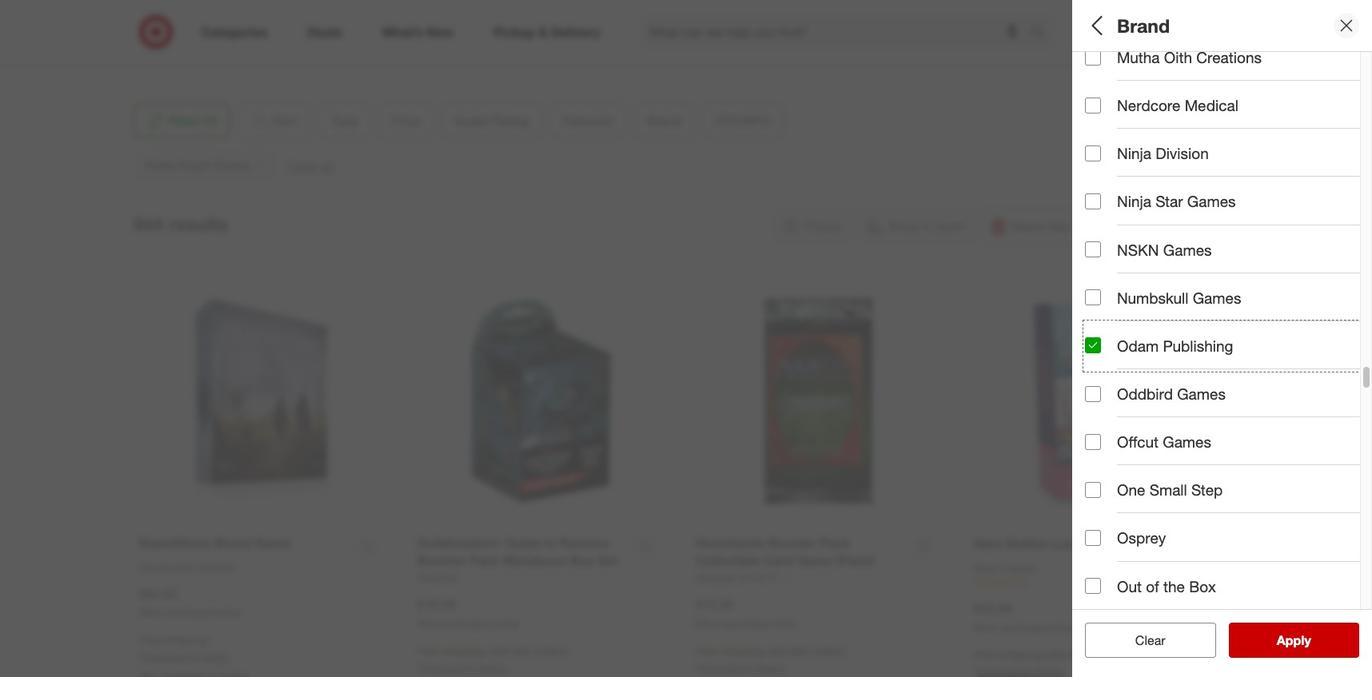 Task type: describe. For each thing, give the bounding box(es) containing it.
nerdcore medical
[[1118, 96, 1239, 114]]

commerce
[[174, 13, 230, 27]]

$84.95
[[139, 586, 178, 602]]

numbskull games
[[1118, 289, 1242, 307]]

1 horizontal spatial games;
[[1188, 83, 1227, 97]]

offcut games
[[1118, 433, 1212, 451]]

creations
[[1197, 48, 1262, 66]]

$84.95 when purchased online
[[139, 586, 241, 620]]

oddbird
[[1118, 385, 1173, 403]]

Oddbird Games checkbox
[[1086, 386, 1102, 402]]

card
[[1161, 83, 1185, 97]]

$20.99 when purchased online
[[974, 601, 1076, 634]]

Offcut Games checkbox
[[1086, 434, 1102, 450]]

$15;
[[1116, 139, 1138, 153]]

2835
[[146, 13, 171, 27]]

games for numbskull games
[[1193, 289, 1242, 307]]

$35 for $15.95
[[791, 645, 809, 658]]

publishing
[[1163, 337, 1234, 355]]

1
[[1024, 577, 1029, 589]]

games for oddbird games
[[1178, 385, 1226, 403]]

see results button
[[1229, 623, 1360, 658]]

games for offcut games
[[1163, 433, 1212, 451]]

out of the box
[[1118, 577, 1217, 596]]

oddbird games
[[1118, 385, 1226, 403]]

Nerdcore Medical checkbox
[[1086, 97, 1102, 113]]

$18.99 when purchased online
[[418, 597, 519, 630]]

see results
[[1261, 633, 1328, 649]]

shipping for $20.99
[[1000, 648, 1042, 662]]

* down $84.95 when purchased online
[[207, 634, 211, 647]]

oith
[[1165, 48, 1193, 66]]

out
[[1171, 402, 1193, 421]]

box
[[1190, 577, 1217, 596]]

of inside brand dialog
[[1147, 577, 1160, 596]]

What can we help you find? suggestions appear below search field
[[640, 14, 1035, 50]]

all
[[1086, 14, 1108, 36]]

0-
[[1086, 307, 1096, 321]]

odam
[[1118, 337, 1159, 355]]

spiele;
[[1330, 307, 1364, 321]]

ga
[[1362, 83, 1373, 97]]

944
[[133, 213, 164, 235]]

star
[[1156, 192, 1184, 211]]

clear all
[[1128, 633, 1174, 649]]

with for $20.99
[[1046, 648, 1066, 662]]

games; inside brand 0-hr art & technology; 25th century games; 2f-spiele; 2
[[1271, 307, 1310, 321]]

exclusions for $18.99
[[422, 661, 475, 675]]

clear button
[[1086, 623, 1216, 658]]

century
[[1228, 307, 1268, 321]]

$25;
[[1178, 139, 1199, 153]]

see
[[1261, 633, 1284, 649]]

park
[[233, 13, 255, 27]]

nskn games
[[1118, 240, 1212, 259]]

One Small Step checkbox
[[1086, 482, 1102, 498]]

fpo/apo
[[1086, 348, 1155, 367]]

Odam Publishing checkbox
[[1086, 338, 1102, 354]]

* down $84.95
[[139, 650, 143, 664]]

mutha oith creations
[[1118, 48, 1262, 66]]

1 link
[[974, 576, 1222, 590]]

$35 for $18.99
[[513, 645, 531, 658]]

exclusions for $15.95
[[700, 661, 753, 675]]

0 horizontal spatial exclusions apply. button
[[143, 650, 230, 666]]

art
[[1111, 307, 1126, 321]]

Out of the Box checkbox
[[1086, 578, 1102, 594]]

exclusions inside free shipping * * exclusions apply.
[[143, 650, 197, 664]]

exclusions apply. button for $18.99
[[422, 661, 508, 677]]

ninja for ninja star games
[[1118, 192, 1152, 211]]

us
[[146, 45, 161, 59]]

$25
[[1202, 139, 1220, 153]]

Include out of stock checkbox
[[1086, 404, 1102, 420]]

online for $18.99
[[493, 618, 519, 630]]

apply. for $15.95
[[757, 661, 787, 675]]

free shipping with $35 orders* * exclusions apply. for $15.95
[[696, 645, 848, 675]]

type board games; card games; collectible trading cards; ga
[[1086, 63, 1373, 97]]

free shipping with $35 orders*
[[974, 648, 1127, 662]]

small
[[1150, 481, 1188, 499]]

price
[[1086, 119, 1123, 137]]

purchased for $84.95
[[167, 608, 212, 620]]

guest rating
[[1086, 180, 1180, 199]]

ninja star games
[[1118, 192, 1236, 211]]

apply button
[[1229, 623, 1360, 658]]

2835 commerce park drive fitchburg , wi 53719 us
[[146, 13, 284, 59]]

trading
[[1287, 83, 1323, 97]]

all
[[1162, 633, 1174, 649]]

* down $15.95
[[696, 661, 700, 675]]

brand for brand
[[1118, 14, 1170, 36]]

purchased for $15.95
[[724, 618, 769, 630]]

offcut
[[1118, 433, 1159, 451]]

new
[[1086, 251, 1108, 265]]

orders* for $15.95
[[812, 645, 848, 658]]

guest
[[1086, 180, 1128, 199]]

online for $84.95
[[215, 608, 241, 620]]

all filters dialog
[[1073, 0, 1373, 678]]

board
[[1086, 83, 1116, 97]]

technology;
[[1139, 307, 1200, 321]]

&
[[1129, 307, 1136, 321]]

drive
[[259, 13, 284, 27]]

$15
[[1141, 139, 1159, 153]]

the
[[1164, 577, 1185, 596]]

apply. for $18.99
[[478, 661, 508, 675]]



Task type: vqa. For each thing, say whether or not it's contained in the screenshot.
the leftmost today
no



Task type: locate. For each thing, give the bounding box(es) containing it.
0 horizontal spatial orders*
[[534, 645, 570, 658]]

when inside $84.95 when purchased online
[[139, 608, 164, 620]]

type
[[1086, 63, 1119, 81]]

free down $20.99
[[974, 648, 997, 662]]

brand up mutha
[[1118, 14, 1170, 36]]

2 horizontal spatial $35
[[1069, 648, 1087, 662]]

apply.
[[200, 650, 230, 664], [478, 661, 508, 675], [757, 661, 787, 675]]

when for $20.99
[[974, 622, 999, 634]]

Mutha Oith Creations checkbox
[[1086, 49, 1102, 65]]

2
[[1368, 307, 1373, 321]]

shipping for $15.95
[[721, 645, 764, 658]]

purchased inside $20.99 when purchased online
[[1002, 622, 1048, 634]]

1 clear from the left
[[1128, 633, 1158, 649]]

2 clear from the left
[[1136, 633, 1166, 649]]

*
[[207, 634, 211, 647], [139, 650, 143, 664], [418, 661, 422, 675], [696, 661, 700, 675]]

purchased up free shipping * * exclusions apply.
[[167, 608, 212, 620]]

shipping inside free shipping * * exclusions apply.
[[164, 634, 207, 647]]

apply. down $15.95 when purchased online
[[757, 661, 787, 675]]

2 horizontal spatial games;
[[1271, 307, 1310, 321]]

,
[[193, 29, 196, 43]]

ninja up guest rating
[[1118, 144, 1152, 163]]

0 horizontal spatial results
[[169, 213, 228, 235]]

brand for brand 0-hr art & technology; 25th century games; 2f-spiele; 2
[[1086, 287, 1129, 305]]

free shipping with $35 orders* * exclusions apply. down $18.99 when purchased online
[[418, 645, 570, 675]]

with down $20.99 when purchased online
[[1046, 648, 1066, 662]]

online for $15.95
[[772, 618, 798, 630]]

out
[[1118, 577, 1142, 596]]

of right out
[[1198, 402, 1211, 421]]

0 vertical spatial ninja
[[1118, 144, 1152, 163]]

osprey
[[1118, 529, 1166, 547]]

$35 down $20.99 when purchased online
[[1069, 648, 1087, 662]]

$18.99
[[418, 597, 456, 613]]

0 horizontal spatial free shipping with $35 orders* * exclusions apply.
[[418, 645, 570, 675]]

free shipping with $35 orders* * exclusions apply.
[[418, 645, 570, 675], [696, 645, 848, 675]]

ninja
[[1118, 144, 1152, 163], [1118, 192, 1152, 211]]

$15.95 when purchased online
[[696, 597, 798, 630]]

brand inside brand 0-hr art & technology; 25th century games; 2f-spiele; 2
[[1086, 287, 1129, 305]]

clear all button
[[1086, 623, 1216, 658]]

one small step
[[1118, 481, 1223, 499]]

1 vertical spatial results
[[1287, 633, 1328, 649]]

free down $18.99
[[418, 645, 440, 658]]

shipping down $84.95 when purchased online
[[164, 634, 207, 647]]

0 horizontal spatial games;
[[1119, 83, 1158, 97]]

1 horizontal spatial orders*
[[812, 645, 848, 658]]

when down $15.95
[[696, 618, 721, 630]]

stock
[[1215, 402, 1252, 421]]

free shipping * * exclusions apply.
[[139, 634, 230, 664]]

when for $15.95
[[696, 618, 721, 630]]

clear inside brand dialog
[[1136, 633, 1166, 649]]

apply
[[1277, 633, 1312, 649]]

53719
[[215, 29, 246, 43]]

online inside $20.99 when purchased online
[[1050, 622, 1076, 634]]

search button
[[1024, 14, 1062, 53]]

free for $15.95
[[696, 645, 718, 658]]

2 free shipping with $35 orders* * exclusions apply. from the left
[[696, 645, 848, 675]]

944 results
[[133, 213, 228, 235]]

Numbskull Games checkbox
[[1086, 290, 1102, 306]]

featured new
[[1086, 231, 1150, 265]]

clear for clear all
[[1128, 633, 1158, 649]]

games; right "card"
[[1188, 83, 1227, 97]]

2f-
[[1313, 307, 1330, 321]]

price $0  –  $15; $15  –  $25; $25  –  $50; $50  –  $100; $100  –  
[[1086, 119, 1373, 153]]

cards;
[[1326, 83, 1359, 97]]

0 vertical spatial results
[[169, 213, 228, 235]]

when down $18.99
[[418, 618, 443, 630]]

brand 0-hr art & technology; 25th century games; 2f-spiele; 2
[[1086, 287, 1373, 321]]

2 horizontal spatial exclusions apply. button
[[700, 661, 787, 677]]

2 horizontal spatial apply.
[[757, 661, 787, 675]]

1 horizontal spatial apply.
[[478, 661, 508, 675]]

purchased down $15.95
[[724, 618, 769, 630]]

clear left all
[[1128, 633, 1158, 649]]

0 horizontal spatial apply.
[[200, 650, 230, 664]]

1 free shipping with $35 orders* * exclusions apply. from the left
[[418, 645, 570, 675]]

step
[[1192, 481, 1223, 499]]

2 ninja from the top
[[1118, 192, 1152, 211]]

free shipping with $35 orders* * exclusions apply. down $15.95 when purchased online
[[696, 645, 848, 675]]

1 horizontal spatial of
[[1198, 402, 1211, 421]]

free shipping with $35 orders* * exclusions apply. for $18.99
[[418, 645, 570, 675]]

$100
[[1331, 139, 1355, 153]]

when inside $18.99 when purchased online
[[418, 618, 443, 630]]

$100;
[[1300, 139, 1328, 153]]

games; down mutha
[[1119, 83, 1158, 97]]

division
[[1156, 144, 1209, 163]]

0 horizontal spatial $35
[[513, 645, 531, 658]]

25th
[[1203, 307, 1225, 321]]

shipping down $15.95 when purchased online
[[721, 645, 764, 658]]

0 vertical spatial of
[[1198, 402, 1211, 421]]

online for $20.99
[[1050, 622, 1076, 634]]

brand inside dialog
[[1118, 14, 1170, 36]]

purchased for $18.99
[[445, 618, 491, 630]]

online inside $15.95 when purchased online
[[772, 618, 798, 630]]

1 horizontal spatial results
[[1287, 633, 1328, 649]]

purchased inside $15.95 when purchased online
[[724, 618, 769, 630]]

$0
[[1086, 139, 1097, 153]]

ninja left star
[[1118, 192, 1152, 211]]

1 horizontal spatial free shipping with $35 orders* * exclusions apply.
[[696, 645, 848, 675]]

all filters
[[1086, 14, 1162, 36]]

include out of stock
[[1118, 402, 1252, 421]]

Ninja Star Games checkbox
[[1086, 194, 1102, 210]]

$35
[[513, 645, 531, 658], [791, 645, 809, 658], [1069, 648, 1087, 662]]

1 horizontal spatial with
[[767, 645, 788, 658]]

online inside $18.99 when purchased online
[[493, 618, 519, 630]]

2 horizontal spatial orders*
[[1090, 648, 1127, 662]]

games
[[1188, 192, 1236, 211], [1164, 240, 1212, 259], [1193, 289, 1242, 307], [1178, 385, 1226, 403], [1163, 433, 1212, 451]]

medical
[[1185, 96, 1239, 114]]

with for $18.99
[[489, 645, 509, 658]]

exclusions down $84.95 when purchased online
[[143, 650, 197, 664]]

purchased down $18.99
[[445, 618, 491, 630]]

when down $84.95
[[139, 608, 164, 620]]

with
[[489, 645, 509, 658], [767, 645, 788, 658], [1046, 648, 1066, 662]]

free down $84.95
[[139, 634, 161, 647]]

apply. down $18.99 when purchased online
[[478, 661, 508, 675]]

free
[[139, 634, 161, 647], [418, 645, 440, 658], [696, 645, 718, 658], [974, 648, 997, 662]]

collectible
[[1230, 83, 1284, 97]]

results right the 944
[[169, 213, 228, 235]]

ninja division
[[1118, 144, 1209, 163]]

0 horizontal spatial with
[[489, 645, 509, 658]]

free inside free shipping * * exclusions apply.
[[139, 634, 161, 647]]

shipping
[[164, 634, 207, 647], [443, 645, 486, 658], [721, 645, 764, 658], [1000, 648, 1042, 662]]

purchased
[[167, 608, 212, 620], [445, 618, 491, 630], [724, 618, 769, 630], [1002, 622, 1048, 634]]

1 horizontal spatial exclusions
[[422, 661, 475, 675]]

exclusions down $18.99 when purchased online
[[422, 661, 475, 675]]

orders* for $20.99
[[1090, 648, 1127, 662]]

shipping for $18.99
[[443, 645, 486, 658]]

free for $20.99
[[974, 648, 997, 662]]

of left the the
[[1147, 577, 1160, 596]]

Ninja Division checkbox
[[1086, 145, 1102, 161]]

shipping down $18.99 when purchased online
[[443, 645, 486, 658]]

$35 for $20.99
[[1069, 648, 1087, 662]]

nerdcore
[[1118, 96, 1181, 114]]

purchased inside $18.99 when purchased online
[[445, 618, 491, 630]]

exclusions apply. button down $15.95 when purchased online
[[700, 661, 787, 677]]

1 vertical spatial of
[[1147, 577, 1160, 596]]

purchased for $20.99
[[1002, 622, 1048, 634]]

apply. down $84.95 when purchased online
[[200, 650, 230, 664]]

guest rating button
[[1086, 164, 1373, 220]]

free for $18.99
[[418, 645, 440, 658]]

$50;
[[1239, 139, 1260, 153]]

clear
[[1128, 633, 1158, 649], [1136, 633, 1166, 649]]

$15.95
[[696, 597, 734, 613]]

exclusions apply. button
[[143, 650, 230, 666], [422, 661, 508, 677], [700, 661, 787, 677]]

1 horizontal spatial exclusions apply. button
[[422, 661, 508, 677]]

when inside $15.95 when purchased online
[[696, 618, 721, 630]]

orders* for $18.99
[[534, 645, 570, 658]]

numbskull
[[1118, 289, 1189, 307]]

results right see
[[1287, 633, 1328, 649]]

odam publishing
[[1118, 337, 1234, 355]]

results inside button
[[1287, 633, 1328, 649]]

when inside $20.99 when purchased online
[[974, 622, 999, 634]]

clear for clear
[[1136, 633, 1166, 649]]

0 vertical spatial brand
[[1118, 14, 1170, 36]]

with down $15.95 when purchased online
[[767, 645, 788, 658]]

2 horizontal spatial with
[[1046, 648, 1066, 662]]

fitchburg
[[146, 29, 193, 43]]

1 vertical spatial brand
[[1086, 287, 1129, 305]]

brand
[[1118, 14, 1170, 36], [1086, 287, 1129, 305]]

one
[[1118, 481, 1146, 499]]

ninja for ninja division
[[1118, 144, 1152, 163]]

brand dialog
[[1073, 0, 1373, 678]]

games; left '2f-'
[[1271, 307, 1310, 321]]

featured
[[1086, 231, 1150, 249]]

clear inside all filters 'dialog'
[[1128, 633, 1158, 649]]

free down $15.95
[[696, 645, 718, 658]]

1 horizontal spatial $35
[[791, 645, 809, 658]]

0 horizontal spatial of
[[1147, 577, 1160, 596]]

when
[[139, 608, 164, 620], [418, 618, 443, 630], [696, 618, 721, 630], [974, 622, 999, 634]]

1 vertical spatial ninja
[[1118, 192, 1152, 211]]

fpo/apo button
[[1086, 332, 1373, 388]]

brand up hr
[[1086, 287, 1129, 305]]

games;
[[1119, 83, 1158, 97], [1188, 83, 1227, 97], [1271, 307, 1310, 321]]

exclusions apply. button down $18.99 when purchased online
[[422, 661, 508, 677]]

search
[[1024, 25, 1062, 41]]

$50
[[1263, 139, 1281, 153]]

results for 944 results
[[169, 213, 228, 235]]

exclusions apply. button for $15.95
[[700, 661, 787, 677]]

2 horizontal spatial exclusions
[[700, 661, 753, 675]]

$35 down $18.99 when purchased online
[[513, 645, 531, 658]]

purchased down $20.99
[[1002, 622, 1048, 634]]

results for see results
[[1287, 633, 1328, 649]]

0 horizontal spatial exclusions
[[143, 650, 197, 664]]

* down $18.99
[[418, 661, 422, 675]]

online inside $84.95 when purchased online
[[215, 608, 241, 620]]

NSKN Games checkbox
[[1086, 242, 1102, 258]]

exclusions down $15.95 when purchased online
[[700, 661, 753, 675]]

rating
[[1132, 180, 1180, 199]]

wi
[[199, 29, 212, 43]]

shipping down $20.99 when purchased online
[[1000, 648, 1042, 662]]

when down $20.99
[[974, 622, 999, 634]]

with for $15.95
[[767, 645, 788, 658]]

online
[[215, 608, 241, 620], [493, 618, 519, 630], [772, 618, 798, 630], [1050, 622, 1076, 634]]

Osprey checkbox
[[1086, 530, 1102, 546]]

exclusions apply. button down $84.95 when purchased online
[[143, 650, 230, 666]]

$35 down $15.95 when purchased online
[[791, 645, 809, 658]]

1 ninja from the top
[[1118, 144, 1152, 163]]

apply. inside free shipping * * exclusions apply.
[[200, 650, 230, 664]]

clear down 'out of the box'
[[1136, 633, 1166, 649]]

mutha
[[1118, 48, 1160, 66]]

with down $18.99 when purchased online
[[489, 645, 509, 658]]

when for $84.95
[[139, 608, 164, 620]]

of inside all filters 'dialog'
[[1198, 402, 1211, 421]]

games for nskn games
[[1164, 240, 1212, 259]]

when for $18.99
[[418, 618, 443, 630]]

filters
[[1113, 14, 1162, 36]]

purchased inside $84.95 when purchased online
[[167, 608, 212, 620]]



